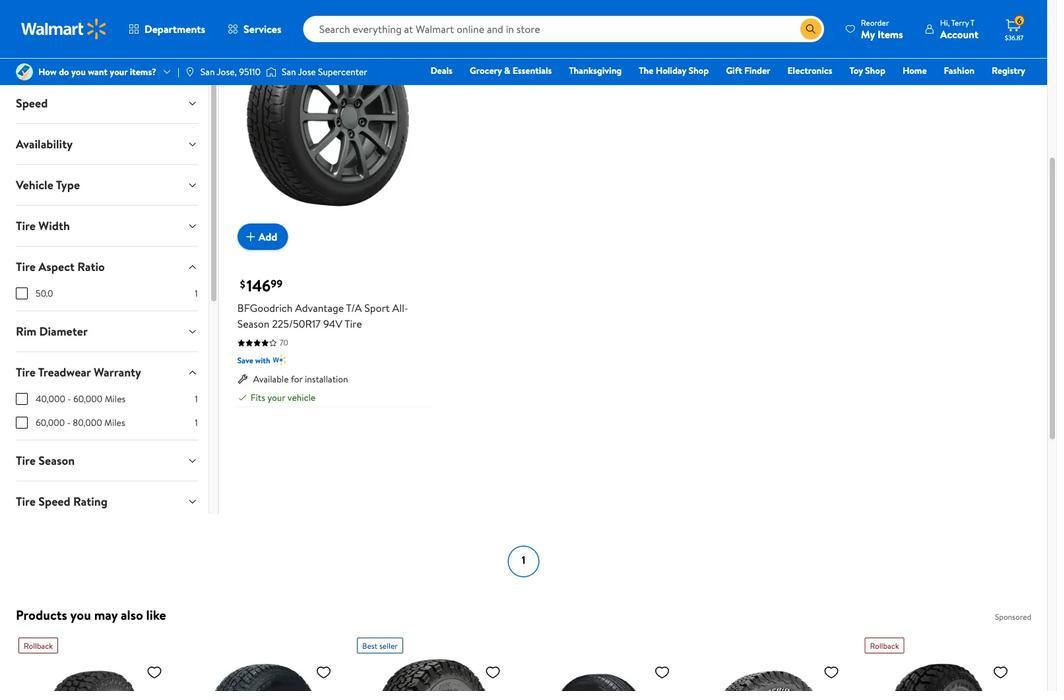 Task type: describe. For each thing, give the bounding box(es) containing it.
my
[[861, 27, 875, 41]]

sport
[[364, 301, 390, 316]]

items?
[[130, 65, 156, 78]]

tire aspect ratio tab
[[5, 247, 208, 287]]

|
[[178, 65, 179, 78]]

vehicle
[[16, 177, 53, 194]]

tire width tab
[[5, 206, 208, 247]]

add to favorites list, bfgoodrich all-terrain t/a ko2 275/65r18 123 r tire image
[[485, 665, 501, 681]]

walmart+
[[986, 82, 1025, 95]]

travelstar ecopath a/t lt285/70r17 10 ply 121r suv light truck all terrain tire 285/70/17 image
[[188, 659, 337, 692]]

terry
[[951, 17, 969, 28]]

miles for 60,000 - 80,000 miles
[[104, 417, 125, 430]]

gift
[[726, 64, 742, 77]]

tire for tire aspect ratio
[[16, 259, 36, 276]]

walmart plus image
[[273, 354, 286, 367]]

tire for tire speed rating
[[16, 494, 36, 510]]

home link
[[897, 63, 933, 78]]

services button
[[216, 13, 293, 45]]

2 tab from the top
[[5, 43, 208, 83]]

add button
[[237, 224, 288, 251]]

aspect
[[38, 259, 75, 276]]

toy
[[850, 64, 863, 77]]

fits
[[251, 392, 265, 405]]

one debit link
[[918, 82, 975, 96]]

1 for 60,000 - 80,000 miles
[[195, 417, 198, 430]]

the holiday shop link
[[633, 63, 715, 78]]

how do you want your items?
[[38, 65, 156, 78]]

bfgoodrich all-terrain t/a ko2 all-season lt285/65r20/e 127/124s tire image
[[695, 659, 845, 692]]

debit
[[946, 82, 969, 95]]

0 horizontal spatial your
[[110, 65, 128, 78]]

- for 60,000
[[68, 393, 71, 406]]

bfgoodrich advantage t/a sport all- season 225/50r17 94v tire
[[237, 301, 408, 332]]

fits your vehicle
[[251, 392, 316, 405]]

gift finder link
[[720, 63, 776, 78]]

may
[[94, 606, 118, 624]]

rim diameter tab
[[5, 312, 208, 352]]

gift finder
[[726, 64, 770, 77]]

available for installation
[[253, 373, 348, 386]]

grocery & essentials link
[[464, 63, 558, 78]]

146
[[247, 275, 271, 297]]

Walmart Site-Wide search field
[[303, 16, 824, 42]]

rim
[[16, 324, 36, 340]]

99
[[271, 277, 282, 291]]

add to favorites list, eldorado wild trail ctx commercial van lt235/85r16 120/116q e light truck tire image
[[993, 665, 1009, 681]]

1 horizontal spatial your
[[267, 392, 285, 405]]

best seller
[[362, 641, 398, 652]]

add to favorites list, bfgoodrich all-terrain t/a ko2 all-season lt285/65r20/e 127/124s tire image
[[823, 665, 839, 681]]

walmart+ link
[[980, 82, 1031, 96]]

save with
[[237, 355, 270, 366]]

tire aspect ratio
[[16, 259, 105, 276]]

6
[[1017, 15, 1022, 26]]

holiday
[[656, 64, 686, 77]]

also
[[121, 606, 143, 624]]

eldorado mud claw comp mtx mud terrain lt265/75r16 123/120q e light truck tire fits: 2000-02 dodge ram 2500 base, 2013-14 toyota fj cruiser base image
[[18, 659, 168, 692]]

services
[[244, 22, 282, 36]]

items
[[878, 27, 903, 41]]

essentials
[[513, 64, 552, 77]]

fashion
[[944, 64, 975, 77]]

toy shop
[[850, 64, 885, 77]]

speed tab
[[5, 84, 208, 124]]

t/a
[[346, 301, 362, 316]]

season inside bfgoodrich advantage t/a sport all- season 225/50r17 94v tire
[[237, 317, 269, 332]]

with
[[255, 355, 270, 366]]

Search search field
[[303, 16, 824, 42]]

add to cart image
[[243, 229, 259, 245]]

like
[[146, 606, 166, 624]]

1 tab from the top
[[5, 2, 208, 42]]

&
[[504, 64, 510, 77]]

1 vertical spatial speed
[[38, 494, 70, 510]]

products you may also like
[[16, 606, 166, 624]]

treadwear
[[38, 365, 91, 381]]

remove from favorites list, bfgoodrich advantage t/a sport all-season 225/50r17 94v tire image
[[397, 1, 413, 18]]

thanksgiving
[[569, 64, 622, 77]]

3 product group from the left
[[865, 633, 1015, 692]]

t
[[971, 17, 975, 28]]

grocery & essentials
[[470, 64, 552, 77]]

installation
[[305, 373, 348, 386]]

registry link
[[986, 63, 1031, 78]]

search icon image
[[806, 24, 816, 34]]

the
[[639, 64, 654, 77]]

san jose supercenter
[[282, 65, 367, 78]]

add to favorites list, travelstar ecopath a/t lt285/70r17 10 ply 121r suv light truck all terrain tire 285/70/17 image
[[316, 665, 332, 681]]

hi,
[[940, 17, 950, 28]]

availability button
[[5, 124, 208, 165]]

type
[[56, 177, 80, 194]]

product group containing best seller
[[357, 633, 508, 692]]



Task type: vqa. For each thing, say whether or not it's contained in the screenshot.
top to
no



Task type: locate. For each thing, give the bounding box(es) containing it.
miles down warranty
[[105, 393, 126, 406]]

the holiday shop
[[639, 64, 709, 77]]

70
[[280, 338, 288, 349]]

1 rollback from the left
[[24, 641, 53, 652]]

seller
[[379, 641, 398, 652]]

shop right holiday
[[688, 64, 709, 77]]

season inside dropdown button
[[38, 453, 75, 470]]

- right 40,000
[[68, 393, 71, 406]]

home
[[903, 64, 927, 77]]

tire season
[[16, 453, 75, 470]]

tab up 'speed' tab
[[5, 43, 208, 83]]

1 vertical spatial miles
[[104, 417, 125, 430]]

grocery
[[470, 64, 502, 77]]

$ 146 99
[[240, 275, 282, 297]]

shop
[[688, 64, 709, 77], [865, 64, 885, 77]]

tire width
[[16, 218, 70, 235]]

san for san jose, 95110
[[200, 65, 215, 78]]

 image right 95110
[[266, 65, 276, 79]]

80,000
[[73, 417, 102, 430]]

vehicle type tab
[[5, 165, 208, 206]]

width
[[38, 218, 70, 235]]

add
[[259, 230, 277, 244]]

reorder
[[861, 17, 889, 28]]

advantage
[[295, 301, 344, 316]]

- for 80,000
[[67, 417, 71, 430]]

vehicle
[[287, 392, 316, 405]]

 image for san jose, 95110
[[185, 67, 195, 77]]

electronics
[[788, 64, 832, 77]]

rollback for eldorado mud claw comp mtx mud terrain lt265/75r16 123/120q e light truck tire fits: 2000-02 dodge ram 2500 base, 2013-14 toyota fj cruiser base image
[[24, 641, 53, 652]]

None checkbox
[[16, 417, 28, 429]]

60,000
[[73, 393, 102, 406], [36, 417, 65, 430]]

ratio
[[77, 259, 105, 276]]

tab up want
[[5, 2, 208, 42]]

you left may
[[70, 606, 91, 624]]

1 vertical spatial -
[[67, 417, 71, 430]]

tire season button
[[5, 441, 208, 481]]

available
[[253, 373, 289, 386]]

san left jose,
[[200, 65, 215, 78]]

san jose, 95110
[[200, 65, 261, 78]]

1 link
[[508, 546, 539, 578]]

1 shop from the left
[[688, 64, 709, 77]]

add to favorites list, eldorado mud claw comp mtx mud terrain lt265/75r16 123/120q e light truck tire fits: 2000-02 dodge ram 2500 base, 2013-14 toyota fj cruiser base image
[[146, 665, 162, 681]]

60,000 - 80,000 miles
[[36, 417, 125, 430]]

miles for 40,000 - 60,000 miles
[[105, 393, 126, 406]]

miles right 80,000
[[104, 417, 125, 430]]

2 shop from the left
[[865, 64, 885, 77]]

2 rollback from the left
[[870, 641, 899, 652]]

vehicle type button
[[5, 165, 208, 206]]

how
[[38, 65, 57, 78]]

availability
[[16, 136, 73, 153]]

1 for 50.0
[[195, 287, 198, 300]]

tire for tire treadwear warranty
[[16, 365, 36, 381]]

0 vertical spatial your
[[110, 65, 128, 78]]

tire season tab
[[5, 441, 208, 481]]

 image
[[16, 63, 33, 81], [266, 65, 276, 79], [185, 67, 195, 77]]

rating
[[73, 494, 107, 510]]

2 horizontal spatial  image
[[266, 65, 276, 79]]

tire for tire width
[[16, 218, 36, 235]]

1 vertical spatial you
[[70, 606, 91, 624]]

tire inside dropdown button
[[16, 365, 36, 381]]

None checkbox
[[16, 288, 28, 300], [16, 394, 28, 406], [16, 288, 28, 300], [16, 394, 28, 406]]

speed button
[[5, 84, 208, 124]]

rollback up 'eldorado wild trail ctx commercial van lt235/85r16 120/116q e light truck tire' image
[[870, 641, 899, 652]]

 image for how do you want your items?
[[16, 63, 33, 81]]

0 horizontal spatial product group
[[18, 633, 169, 692]]

none checkbox inside tire treadwear warranty group
[[16, 417, 28, 429]]

1 horizontal spatial rollback
[[870, 641, 899, 652]]

1 san from the left
[[200, 65, 215, 78]]

tire treadwear warranty
[[16, 365, 141, 381]]

 image left how
[[16, 63, 33, 81]]

save
[[237, 355, 253, 366]]

your right want
[[110, 65, 128, 78]]

1 vertical spatial 60,000
[[36, 417, 65, 430]]

0 vertical spatial miles
[[105, 393, 126, 406]]

season down bfgoodrich
[[237, 317, 269, 332]]

account
[[940, 27, 979, 41]]

0 horizontal spatial rollback
[[24, 641, 53, 652]]

0 horizontal spatial  image
[[16, 63, 33, 81]]

- left 80,000
[[67, 417, 71, 430]]

sponsored
[[995, 612, 1031, 623]]

225/50r17
[[272, 317, 321, 332]]

tire inside bfgoodrich advantage t/a sport all- season 225/50r17 94v tire
[[345, 317, 362, 332]]

tire left aspect
[[16, 259, 36, 276]]

0 vertical spatial you
[[71, 65, 86, 78]]

60,000 down 40,000
[[36, 417, 65, 430]]

rim diameter
[[16, 324, 88, 340]]

san for san jose supercenter
[[282, 65, 296, 78]]

speed left rating
[[38, 494, 70, 510]]

hi, terry t account
[[940, 17, 979, 41]]

2 product group from the left
[[357, 633, 508, 692]]

0 vertical spatial -
[[68, 393, 71, 406]]

tab
[[5, 2, 208, 42], [5, 43, 208, 83]]

0 vertical spatial 60,000
[[73, 393, 102, 406]]

0 vertical spatial tab
[[5, 2, 208, 42]]

speed down how
[[16, 95, 48, 112]]

jose
[[298, 65, 316, 78]]

shop right toy
[[865, 64, 885, 77]]

2 horizontal spatial product group
[[865, 633, 1015, 692]]

0 horizontal spatial 60,000
[[36, 417, 65, 430]]

availability tab
[[5, 124, 208, 165]]

bfgoodrich advantage t/a sport all-season 225/50r17 94v tire image
[[237, 0, 418, 240]]

tire for tire season
[[16, 453, 36, 470]]

tire down tire season
[[16, 494, 36, 510]]

 image right "|"
[[185, 67, 195, 77]]

deals link
[[425, 63, 458, 78]]

san left jose
[[282, 65, 296, 78]]

walmart image
[[21, 18, 107, 40]]

1 horizontal spatial 60,000
[[73, 393, 102, 406]]

tire aspect ratio button
[[5, 247, 208, 287]]

your
[[110, 65, 128, 78], [267, 392, 285, 405]]

bfgoodrich
[[237, 301, 293, 316]]

2 san from the left
[[282, 65, 296, 78]]

fashion link
[[938, 63, 981, 78]]

departments button
[[117, 13, 216, 45]]

rollback for 'eldorado wild trail ctx commercial van lt235/85r16 120/116q e light truck tire' image
[[870, 641, 899, 652]]

toy shop link
[[844, 63, 891, 78]]

registry
[[992, 64, 1025, 77]]

do
[[59, 65, 69, 78]]

0 horizontal spatial season
[[38, 453, 75, 470]]

eldorado wild trail ctx commercial van lt235/85r16 120/116q e light truck tire image
[[865, 659, 1014, 692]]

tire left treadwear
[[16, 365, 36, 381]]

tire down t/a
[[345, 317, 362, 332]]

95110
[[239, 65, 261, 78]]

all-
[[392, 301, 408, 316]]

tire up tire speed rating
[[16, 453, 36, 470]]

1 vertical spatial your
[[267, 392, 285, 405]]

1 horizontal spatial season
[[237, 317, 269, 332]]

reorder my items
[[861, 17, 903, 41]]

50.0
[[36, 287, 53, 300]]

1 horizontal spatial shop
[[865, 64, 885, 77]]

tire treadwear warranty button
[[5, 353, 208, 393]]

diameter
[[39, 324, 88, 340]]

40,000
[[36, 393, 65, 406]]

1 horizontal spatial product group
[[357, 633, 508, 692]]

deals
[[430, 64, 453, 77]]

tire speed rating tab
[[5, 482, 208, 522]]

1 horizontal spatial  image
[[185, 67, 195, 77]]

shop inside the holiday shop link
[[688, 64, 709, 77]]

0 horizontal spatial shop
[[688, 64, 709, 77]]

tire speed rating
[[16, 494, 107, 510]]

0 vertical spatial speed
[[16, 95, 48, 112]]

you right do at the top left of the page
[[71, 65, 86, 78]]

bfgoodrich all-terrain t/a ko2 275/65r18 123 r tire image
[[357, 659, 506, 692]]

one
[[924, 82, 944, 95]]

season
[[237, 317, 269, 332], [38, 453, 75, 470]]

speed
[[16, 95, 48, 112], [38, 494, 70, 510]]

1 vertical spatial tab
[[5, 43, 208, 83]]

supercenter
[[318, 65, 367, 78]]

0 vertical spatial season
[[237, 317, 269, 332]]

warranty
[[94, 365, 141, 381]]

product group
[[18, 633, 169, 692], [357, 633, 508, 692], [865, 633, 1015, 692]]

your right fits
[[267, 392, 285, 405]]

best
[[362, 641, 377, 652]]

$
[[240, 277, 245, 292]]

shop inside toy shop link
[[865, 64, 885, 77]]

 image for san jose supercenter
[[266, 65, 276, 79]]

1 horizontal spatial san
[[282, 65, 296, 78]]

electronics link
[[782, 63, 838, 78]]

vehicle type
[[16, 177, 80, 194]]

season up tire speed rating
[[38, 453, 75, 470]]

1 product group from the left
[[18, 633, 169, 692]]

tire width button
[[5, 206, 208, 247]]

thanksgiving link
[[563, 63, 628, 78]]

0 horizontal spatial san
[[200, 65, 215, 78]]

94v
[[323, 317, 342, 332]]

1 for 40,000 - 60,000 miles
[[195, 393, 198, 406]]

1 vertical spatial season
[[38, 453, 75, 470]]

travelstar un99 all season 205/65r16 95h passenger tire 205/65/16 image
[[526, 659, 675, 692]]

tire treadwear warranty tab
[[5, 353, 208, 393]]

rim diameter button
[[5, 312, 208, 352]]

rollback down products
[[24, 641, 53, 652]]

add to favorites list, travelstar un99 all season 205/65r16 95h passenger tire 205/65/16 image
[[654, 665, 670, 681]]

tire left width
[[16, 218, 36, 235]]

want
[[88, 65, 108, 78]]

60,000 up 80,000
[[73, 393, 102, 406]]

departments
[[145, 22, 205, 36]]

tire treadwear warranty group
[[16, 393, 198, 441]]



